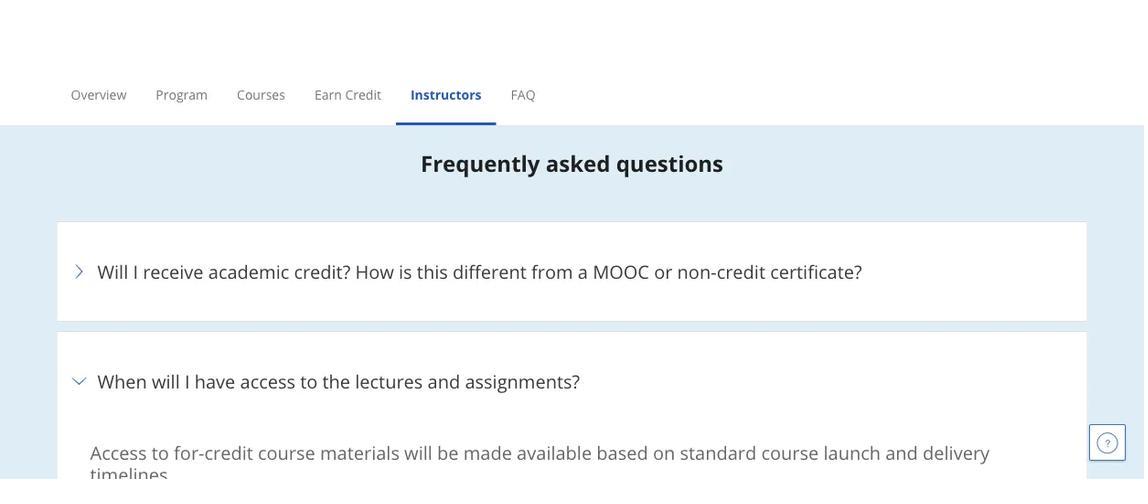 Task type: vqa. For each thing, say whether or not it's contained in the screenshot.
"course"
yes



Task type: describe. For each thing, give the bounding box(es) containing it.
will inside dropdown button
[[152, 369, 180, 394]]

on
[[653, 440, 675, 465]]

credit?
[[294, 259, 351, 284]]

credit inside dropdown button
[[717, 259, 765, 284]]

made
[[463, 440, 512, 465]]

timelines.
[[90, 462, 173, 479]]

list item containing when will i have access to the lectures and assignments?
[[56, 331, 1088, 479]]

chevron right image
[[68, 370, 90, 392]]

launch
[[824, 440, 881, 465]]

courses
[[237, 86, 285, 103]]

frequently
[[421, 149, 540, 178]]

collapsed list
[[56, 221, 1088, 479]]

overview
[[71, 86, 126, 103]]

courses link
[[237, 86, 285, 103]]

for-
[[174, 440, 204, 465]]

i inside dropdown button
[[133, 259, 138, 284]]

faq link
[[511, 86, 536, 103]]

access to for-credit course materials will be made available based on standard course launch and delivery timelines.
[[90, 440, 990, 479]]

questions
[[616, 149, 723, 178]]

when will i have access to the lectures and assignments?
[[97, 369, 580, 394]]

materials
[[320, 440, 400, 465]]

earn credit link
[[315, 86, 381, 103]]

academic
[[208, 259, 289, 284]]

different
[[453, 259, 527, 284]]

program link
[[156, 86, 208, 103]]

the
[[322, 369, 350, 394]]

non-
[[677, 259, 717, 284]]

certificate?
[[770, 259, 862, 284]]

standard
[[680, 440, 757, 465]]

earn
[[315, 86, 342, 103]]

frequently asked questions
[[421, 149, 723, 178]]

a
[[578, 259, 588, 284]]

2 course from the left
[[761, 440, 819, 465]]

will
[[97, 259, 128, 284]]



Task type: locate. For each thing, give the bounding box(es) containing it.
delivery
[[923, 440, 990, 465]]

0 horizontal spatial to
[[152, 440, 169, 465]]

and inside when will i have access to the lectures and assignments? dropdown button
[[428, 369, 460, 394]]

be
[[437, 440, 459, 465]]

based
[[597, 440, 648, 465]]

credit inside access to for-credit course materials will be made available based on standard course launch and delivery timelines.
[[204, 440, 253, 465]]

course left materials
[[258, 440, 315, 465]]

1 vertical spatial to
[[152, 440, 169, 465]]

when will i have access to the lectures and assignments? button
[[68, 343, 1076, 420]]

have
[[195, 369, 235, 394]]

0 horizontal spatial will
[[152, 369, 180, 394]]

and right lectures
[[428, 369, 460, 394]]

i left have
[[185, 369, 190, 394]]

1 horizontal spatial credit
[[717, 259, 765, 284]]

faq
[[511, 86, 536, 103]]

access
[[240, 369, 295, 394]]

assignments?
[[465, 369, 580, 394]]

i right will
[[133, 259, 138, 284]]

i
[[133, 259, 138, 284], [185, 369, 190, 394]]

to
[[300, 369, 318, 394], [152, 440, 169, 465]]

or
[[654, 259, 673, 284]]

to left for-
[[152, 440, 169, 465]]

0 horizontal spatial and
[[428, 369, 460, 394]]

to left "the"
[[300, 369, 318, 394]]

1 horizontal spatial i
[[185, 369, 190, 394]]

1 vertical spatial will
[[404, 440, 432, 465]]

1 vertical spatial credit
[[204, 440, 253, 465]]

to inside access to for-credit course materials will be made available based on standard course launch and delivery timelines.
[[152, 440, 169, 465]]

credit down have
[[204, 440, 253, 465]]

mooc
[[593, 259, 649, 284]]

lectures
[[355, 369, 423, 394]]

program
[[156, 86, 208, 103]]

will i receive academic credit? how is this different from a mooc or non-credit certificate? list item
[[56, 221, 1088, 322]]

0 horizontal spatial i
[[133, 259, 138, 284]]

0 vertical spatial to
[[300, 369, 318, 394]]

credit
[[345, 86, 381, 103]]

0 vertical spatial i
[[133, 259, 138, 284]]

0 horizontal spatial course
[[258, 440, 315, 465]]

1 horizontal spatial and
[[885, 440, 918, 465]]

course
[[258, 440, 315, 465], [761, 440, 819, 465]]

1 horizontal spatial to
[[300, 369, 318, 394]]

asked
[[546, 149, 610, 178]]

will i receive academic credit? how is this different from a mooc or non-credit certificate?
[[97, 259, 867, 284]]

instructors
[[411, 86, 482, 103]]

will right when
[[152, 369, 180, 394]]

this
[[417, 259, 448, 284]]

i inside dropdown button
[[185, 369, 190, 394]]

1 horizontal spatial will
[[404, 440, 432, 465]]

1 vertical spatial i
[[185, 369, 190, 394]]

overview link
[[71, 86, 126, 103]]

receive
[[143, 259, 204, 284]]

and inside access to for-credit course materials will be made available based on standard course launch and delivery timelines.
[[885, 440, 918, 465]]

instructors link
[[411, 86, 482, 103]]

credit left the certificate?
[[717, 259, 765, 284]]

certificate menu element
[[56, 66, 1088, 125]]

help center image
[[1097, 432, 1118, 454]]

will left be
[[404, 440, 432, 465]]

earn credit
[[315, 86, 381, 103]]

when
[[97, 369, 147, 394]]

course left launch
[[761, 440, 819, 465]]

0 vertical spatial will
[[152, 369, 180, 394]]

and right launch
[[885, 440, 918, 465]]

how
[[355, 259, 394, 284]]

will inside access to for-credit course materials will be made available based on standard course launch and delivery timelines.
[[404, 440, 432, 465]]

access
[[90, 440, 147, 465]]

is
[[399, 259, 412, 284]]

0 vertical spatial and
[[428, 369, 460, 394]]

chevron right image
[[68, 261, 90, 283]]

will i receive academic credit? how is this different from a mooc or non-credit certificate? button
[[68, 233, 1076, 310]]

0 vertical spatial credit
[[717, 259, 765, 284]]

list item
[[56, 331, 1088, 479]]

will
[[152, 369, 180, 394], [404, 440, 432, 465]]

1 vertical spatial and
[[885, 440, 918, 465]]

from
[[531, 259, 573, 284]]

1 course from the left
[[258, 440, 315, 465]]

and
[[428, 369, 460, 394], [885, 440, 918, 465]]

1 horizontal spatial course
[[761, 440, 819, 465]]

available
[[517, 440, 592, 465]]

to inside dropdown button
[[300, 369, 318, 394]]

credit
[[717, 259, 765, 284], [204, 440, 253, 465]]

0 horizontal spatial credit
[[204, 440, 253, 465]]



